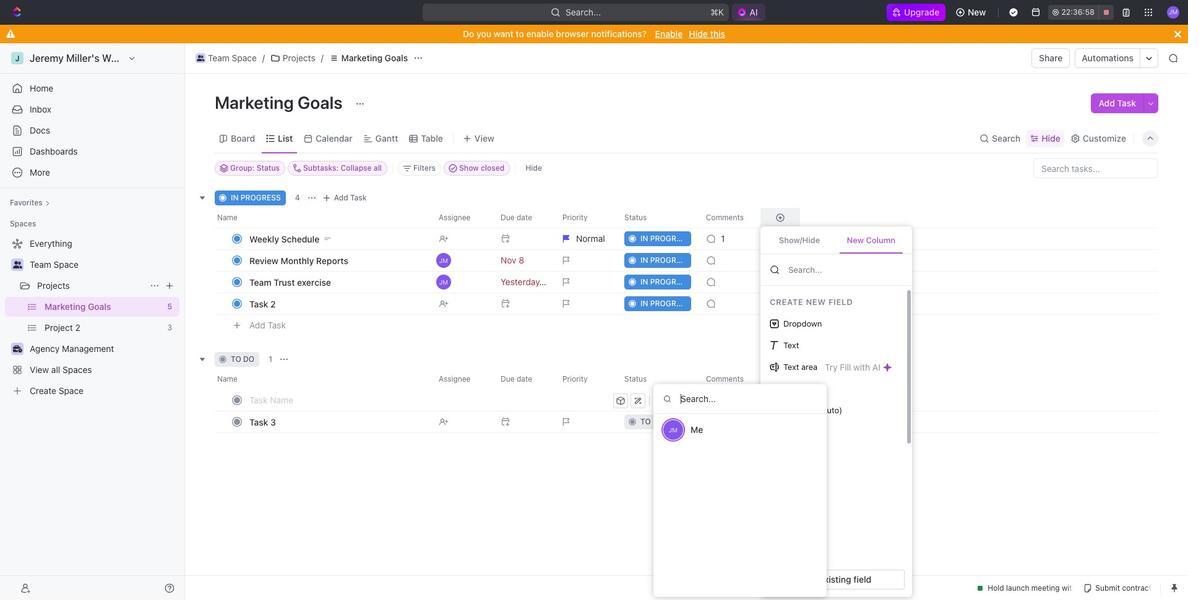 Task type: vqa. For each thing, say whether or not it's contained in the screenshot.
Search Tasks... text field
yes



Task type: describe. For each thing, give the bounding box(es) containing it.
favorites button
[[5, 196, 55, 210]]

team trust exercise link
[[246, 273, 429, 291]]

list
[[278, 133, 293, 143]]

docs link
[[5, 121, 180, 141]]

team space inside tree
[[30, 259, 79, 270]]

new button
[[951, 2, 994, 22]]

‎task
[[249, 299, 268, 309]]

tab list containing show/hide
[[761, 227, 913, 254]]

do
[[463, 28, 474, 39]]

docs
[[30, 125, 50, 136]]

list link
[[276, 130, 293, 147]]

notifications?
[[592, 28, 647, 39]]

1
[[269, 355, 272, 364]]

new column
[[847, 235, 896, 245]]

area
[[802, 362, 818, 372]]

3
[[271, 417, 276, 427]]

save button
[[819, 393, 856, 408]]

to do
[[231, 355, 255, 364]]

task up weekly schedule link on the left
[[350, 193, 367, 202]]

task down 2
[[268, 320, 286, 330]]

marketing goals link
[[326, 51, 411, 66]]

team for 'team space' link in tree
[[30, 259, 51, 270]]

review monthly reports
[[249, 255, 348, 266]]

do you want to enable browser notifications? enable hide this
[[463, 28, 726, 39]]

text for text
[[784, 340, 799, 350]]

2 horizontal spatial add
[[1099, 98, 1116, 108]]

calendar
[[316, 133, 353, 143]]

22:36:58
[[1062, 7, 1095, 17]]

monthly
[[281, 255, 314, 266]]

progress
[[784, 405, 817, 415]]

⌘k
[[711, 7, 725, 17]]

dashboards link
[[5, 142, 180, 162]]

2
[[271, 299, 276, 309]]

tree inside sidebar navigation
[[5, 234, 180, 401]]

jm for jm jeremy miller
[[657, 397, 666, 405]]

table
[[421, 133, 443, 143]]

review
[[249, 255, 279, 266]]

show/hide button
[[770, 228, 830, 254]]

1 vertical spatial marketing
[[215, 92, 294, 113]]

Search field
[[787, 264, 903, 275]]

1 horizontal spatial team
[[208, 53, 230, 63]]

exercise
[[297, 277, 331, 288]]

22:36:58 button
[[1049, 5, 1114, 20]]

upgrade link
[[887, 4, 946, 21]]

1 horizontal spatial team space link
[[193, 51, 260, 66]]

1 horizontal spatial add task button
[[319, 191, 372, 206]]

enable
[[527, 28, 554, 39]]

jeremy
[[670, 396, 696, 405]]

new column button
[[840, 228, 903, 254]]

1 horizontal spatial to
[[516, 28, 524, 39]]

existing
[[820, 575, 852, 585]]

trust
[[274, 277, 295, 288]]

text area
[[784, 362, 818, 372]]

in
[[231, 193, 239, 202]]

4
[[295, 193, 300, 202]]

board
[[231, 133, 255, 143]]

hide inside dropdown button
[[1042, 133, 1061, 143]]

hide button
[[1027, 130, 1065, 147]]

Search... text field
[[654, 384, 827, 414]]

gantt
[[376, 133, 398, 143]]

user group image
[[13, 261, 22, 269]]

inbox
[[30, 104, 51, 115]]

gantt link
[[373, 130, 398, 147]]

new for new
[[968, 7, 986, 17]]

dashboards
[[30, 146, 78, 157]]

column
[[866, 235, 896, 245]]

customize
[[1083, 133, 1127, 143]]

task 3
[[249, 417, 276, 427]]

dropdown
[[784, 319, 822, 329]]

automations button
[[1076, 49, 1140, 67]]

(auto)
[[819, 405, 843, 415]]

browser
[[556, 28, 589, 39]]

projects inside tree
[[37, 280, 70, 291]]

user group image
[[197, 55, 204, 61]]

jm for jm
[[669, 427, 678, 434]]

2 / from the left
[[321, 53, 324, 63]]

search
[[992, 133, 1021, 143]]

use
[[802, 575, 817, 585]]

show/hide
[[779, 235, 820, 245]]

search button
[[976, 130, 1025, 147]]

Task Name text field
[[249, 390, 611, 410]]

in progress
[[231, 193, 281, 202]]

ai
[[873, 362, 881, 372]]

team space link inside tree
[[30, 255, 177, 275]]

progress (auto)
[[784, 405, 843, 415]]

weekly schedule
[[249, 234, 320, 244]]

1 horizontal spatial projects
[[283, 53, 316, 63]]

team trust exercise
[[249, 277, 331, 288]]

try fill with ai
[[825, 362, 881, 372]]

task up customize
[[1118, 98, 1137, 108]]

save
[[824, 396, 841, 405]]

0 horizontal spatial goals
[[298, 92, 343, 113]]

1 vertical spatial projects link
[[37, 276, 145, 296]]

home
[[30, 83, 53, 93]]

want
[[494, 28, 514, 39]]

1 vertical spatial add task
[[334, 193, 367, 202]]

0 horizontal spatial add
[[249, 320, 265, 330]]



Task type: locate. For each thing, give the bounding box(es) containing it.
projects link
[[267, 51, 319, 66], [37, 276, 145, 296]]

1 vertical spatial marketing goals
[[215, 92, 346, 113]]

0 horizontal spatial hide
[[526, 163, 542, 173]]

weekly
[[249, 234, 279, 244]]

new inside button
[[847, 235, 864, 245]]

me
[[691, 425, 703, 435]]

to left the do
[[231, 355, 241, 364]]

‎task 2
[[249, 299, 276, 309]]

team space
[[208, 53, 257, 63], [30, 259, 79, 270]]

add task button down ‎task 2
[[244, 318, 291, 333]]

you
[[477, 28, 492, 39]]

0 horizontal spatial marketing
[[215, 92, 294, 113]]

search...
[[566, 7, 601, 17]]

projects
[[283, 53, 316, 63], [37, 280, 70, 291]]

2 vertical spatial team
[[249, 277, 272, 288]]

try
[[825, 362, 838, 372]]

add up customize
[[1099, 98, 1116, 108]]

share
[[1039, 53, 1063, 63]]

0 vertical spatial space
[[232, 53, 257, 63]]

1 horizontal spatial new
[[968, 7, 986, 17]]

share button
[[1032, 48, 1071, 68]]

0 horizontal spatial team space
[[30, 259, 79, 270]]

tree containing team space
[[5, 234, 180, 401]]

2 vertical spatial hide
[[526, 163, 542, 173]]

0 vertical spatial projects
[[283, 53, 316, 63]]

0 vertical spatial projects link
[[267, 51, 319, 66]]

hide
[[689, 28, 708, 39], [1042, 133, 1061, 143], [526, 163, 542, 173]]

add up weekly schedule link on the left
[[334, 193, 348, 202]]

task inside "link"
[[249, 417, 268, 427]]

1 horizontal spatial space
[[232, 53, 257, 63]]

0 vertical spatial goals
[[385, 53, 408, 63]]

marketing goals
[[342, 53, 408, 63], [215, 92, 346, 113]]

inbox link
[[5, 100, 180, 119]]

1 vertical spatial jm
[[669, 427, 678, 434]]

team
[[208, 53, 230, 63], [30, 259, 51, 270], [249, 277, 272, 288]]

home link
[[5, 79, 180, 98]]

space inside sidebar navigation
[[54, 259, 79, 270]]

1 vertical spatial to
[[231, 355, 241, 364]]

Search tasks... text field
[[1034, 159, 1158, 178]]

this
[[710, 28, 726, 39]]

0 horizontal spatial space
[[54, 259, 79, 270]]

hide inside button
[[526, 163, 542, 173]]

1 horizontal spatial add
[[334, 193, 348, 202]]

to right the want
[[516, 28, 524, 39]]

0 horizontal spatial projects
[[37, 280, 70, 291]]

hide button
[[521, 161, 547, 176]]

1 vertical spatial team
[[30, 259, 51, 270]]

text left area at right bottom
[[784, 362, 799, 372]]

enable
[[655, 28, 683, 39]]

add task button up weekly schedule link on the left
[[319, 191, 372, 206]]

space right user group image
[[232, 53, 257, 63]]

board link
[[228, 130, 255, 147]]

0 horizontal spatial team space link
[[30, 255, 177, 275]]

team inside tree
[[30, 259, 51, 270]]

review monthly reports link
[[246, 252, 429, 270]]

reports
[[316, 255, 348, 266]]

spaces
[[10, 219, 36, 228]]

automations
[[1082, 53, 1134, 63]]

team right user group image
[[208, 53, 230, 63]]

2 vertical spatial add task button
[[244, 318, 291, 333]]

add task down ‎task 2
[[249, 320, 286, 330]]

1 vertical spatial add
[[334, 193, 348, 202]]

0 vertical spatial to
[[516, 28, 524, 39]]

miller
[[698, 396, 717, 405]]

0 vertical spatial add task button
[[1092, 93, 1144, 113]]

schedule
[[281, 234, 320, 244]]

0 horizontal spatial add task button
[[244, 318, 291, 333]]

0 horizontal spatial projects link
[[37, 276, 145, 296]]

0 vertical spatial team
[[208, 53, 230, 63]]

2 horizontal spatial add task
[[1099, 98, 1137, 108]]

0 horizontal spatial /
[[262, 53, 265, 63]]

text for text area
[[784, 362, 799, 372]]

marketing
[[342, 53, 383, 63], [215, 92, 294, 113]]

1 vertical spatial text
[[784, 362, 799, 372]]

1 horizontal spatial team space
[[208, 53, 257, 63]]

jm inside jm jeremy miller
[[657, 397, 666, 405]]

1 vertical spatial team space link
[[30, 255, 177, 275]]

text
[[784, 340, 799, 350], [784, 362, 799, 372]]

do
[[243, 355, 255, 364]]

jm left jeremy
[[657, 397, 666, 405]]

date
[[784, 384, 801, 394]]

1 horizontal spatial add task
[[334, 193, 367, 202]]

2 text from the top
[[784, 362, 799, 372]]

1 vertical spatial new
[[847, 235, 864, 245]]

2 vertical spatial add
[[249, 320, 265, 330]]

2 horizontal spatial hide
[[1042, 133, 1061, 143]]

1 vertical spatial projects
[[37, 280, 70, 291]]

use existing field button
[[768, 570, 905, 590]]

task 3 link
[[246, 413, 429, 431]]

1 vertical spatial space
[[54, 259, 79, 270]]

0 vertical spatial hide
[[689, 28, 708, 39]]

0 vertical spatial marketing goals
[[342, 53, 408, 63]]

add task button up customize
[[1092, 93, 1144, 113]]

0 horizontal spatial team
[[30, 259, 51, 270]]

0 horizontal spatial jm
[[657, 397, 666, 405]]

tree
[[5, 234, 180, 401]]

calendar link
[[313, 130, 353, 147]]

with
[[854, 362, 871, 372]]

jm left me
[[669, 427, 678, 434]]

0 vertical spatial new
[[968, 7, 986, 17]]

progress
[[241, 193, 281, 202]]

1 horizontal spatial jm
[[669, 427, 678, 434]]

goals
[[385, 53, 408, 63], [298, 92, 343, 113]]

1 vertical spatial hide
[[1042, 133, 1061, 143]]

space
[[232, 53, 257, 63], [54, 259, 79, 270]]

2 horizontal spatial team
[[249, 277, 272, 288]]

team space right user group image
[[208, 53, 257, 63]]

0 vertical spatial add task
[[1099, 98, 1137, 108]]

0 horizontal spatial add task
[[249, 320, 286, 330]]

team for team trust exercise link
[[249, 277, 272, 288]]

jm
[[657, 397, 666, 405], [669, 427, 678, 434]]

customize button
[[1067, 130, 1130, 147]]

favorites
[[10, 198, 43, 207]]

fill
[[840, 362, 851, 372]]

goals inside marketing goals link
[[385, 53, 408, 63]]

task
[[1118, 98, 1137, 108], [350, 193, 367, 202], [268, 320, 286, 330], [249, 417, 268, 427]]

1 vertical spatial goals
[[298, 92, 343, 113]]

weekly schedule link
[[246, 230, 429, 248]]

add
[[1099, 98, 1116, 108], [334, 193, 348, 202], [249, 320, 265, 330]]

table link
[[419, 130, 443, 147]]

space right user group icon
[[54, 259, 79, 270]]

0 horizontal spatial to
[[231, 355, 241, 364]]

1 horizontal spatial goals
[[385, 53, 408, 63]]

0 vertical spatial text
[[784, 340, 799, 350]]

2 horizontal spatial add task button
[[1092, 93, 1144, 113]]

0 vertical spatial marketing
[[342, 53, 383, 63]]

0 horizontal spatial new
[[847, 235, 864, 245]]

tab list
[[761, 227, 913, 254]]

use existing field
[[802, 575, 872, 585]]

0 vertical spatial jm
[[657, 397, 666, 405]]

1 vertical spatial team space
[[30, 259, 79, 270]]

new for new column
[[847, 235, 864, 245]]

1 vertical spatial add task button
[[319, 191, 372, 206]]

0 vertical spatial team space
[[208, 53, 257, 63]]

2 vertical spatial add task
[[249, 320, 286, 330]]

team up ‎task
[[249, 277, 272, 288]]

0 vertical spatial add
[[1099, 98, 1116, 108]]

1 / from the left
[[262, 53, 265, 63]]

team right user group icon
[[30, 259, 51, 270]]

0 vertical spatial team space link
[[193, 51, 260, 66]]

new inside button
[[968, 7, 986, 17]]

task left 3
[[249, 417, 268, 427]]

team space right user group icon
[[30, 259, 79, 270]]

upgrade
[[904, 7, 940, 17]]

add task up customize
[[1099, 98, 1137, 108]]

add down ‎task
[[249, 320, 265, 330]]

field
[[854, 575, 872, 585]]

sidebar navigation
[[0, 43, 185, 601]]

add task up weekly schedule link on the left
[[334, 193, 367, 202]]

text up text area
[[784, 340, 799, 350]]

1 horizontal spatial /
[[321, 53, 324, 63]]

add task button
[[1092, 93, 1144, 113], [319, 191, 372, 206], [244, 318, 291, 333]]

1 horizontal spatial hide
[[689, 28, 708, 39]]

1 horizontal spatial marketing
[[342, 53, 383, 63]]

1 horizontal spatial projects link
[[267, 51, 319, 66]]

new left column
[[847, 235, 864, 245]]

‎task 2 link
[[246, 295, 429, 313]]

new right the upgrade
[[968, 7, 986, 17]]

1 text from the top
[[784, 340, 799, 350]]

new
[[968, 7, 986, 17], [847, 235, 864, 245]]

jm jeremy miller
[[657, 396, 717, 405]]



